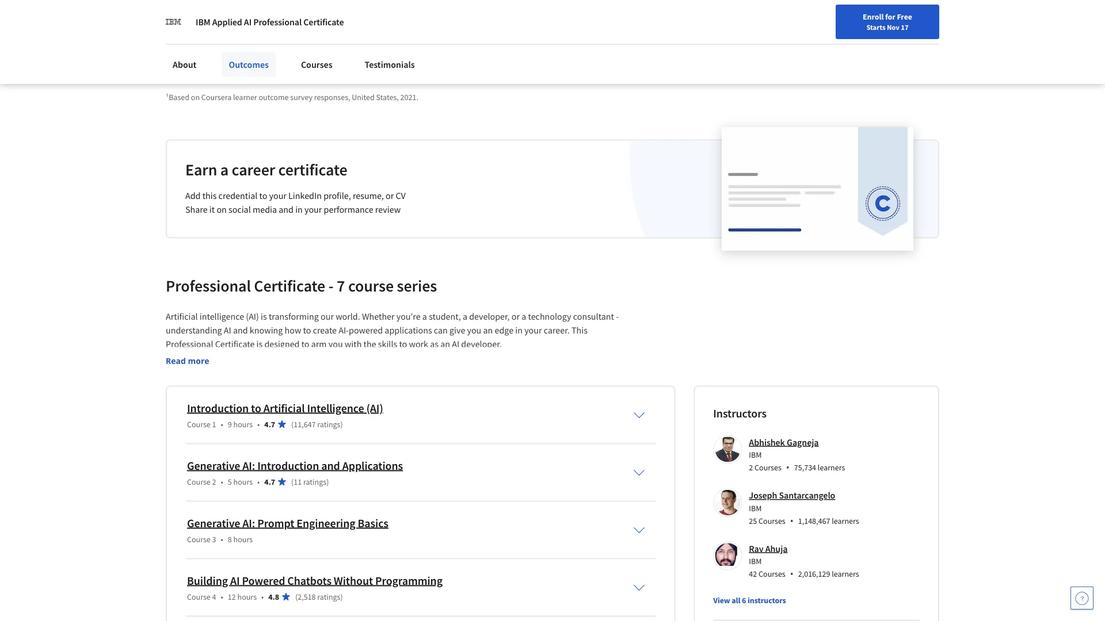 Task type: vqa. For each thing, say whether or not it's contained in the screenshot.
work at the bottom
yes



Task type: locate. For each thing, give the bounding box(es) containing it.
gagneja
[[787, 437, 819, 448]]

4
[[212, 592, 216, 602]]

to
[[325, 0, 339, 5], [259, 190, 267, 202], [303, 325, 311, 336], [301, 339, 309, 350], [399, 339, 407, 350], [251, 401, 261, 416]]

1 horizontal spatial introduction
[[257, 459, 319, 473]]

) down without at the left bottom
[[341, 592, 343, 602]]

hours right 12
[[237, 592, 257, 602]]

free
[[897, 12, 912, 22]]

1 vertical spatial -
[[616, 311, 619, 323]]

0 vertical spatial generative
[[187, 459, 240, 473]]

testimonials
[[365, 59, 415, 70]]

your up personalized at top
[[470, 28, 487, 39]]

0 horizontal spatial -
[[329, 276, 334, 296]]

about
[[173, 59, 197, 70]]

1,148,467
[[798, 516, 830, 526]]

1 horizontal spatial (ai)
[[366, 401, 383, 416]]

is
[[261, 311, 267, 323], [257, 339, 263, 350]]

0 vertical spatial learners
[[818, 463, 845, 473]]

(ai) right the intelligence
[[366, 401, 383, 416]]

1 horizontal spatial in
[[515, 325, 523, 336]]

and down intelligence
[[233, 325, 248, 336]]

2 vertical spatial )
[[341, 592, 343, 602]]

ibm inside joseph santarcangelo ibm 25 courses • 1,148,467 learners
[[749, 503, 762, 514]]

2,016,129
[[798, 569, 830, 580]]

1 vertical spatial on
[[217, 204, 227, 216]]

11,647
[[294, 419, 316, 430]]

applications
[[342, 459, 403, 473]]

outcomes
[[229, 59, 269, 70]]

2 course from the top
[[187, 477, 211, 487]]

linkedin inside add this credential to your linkedin profile, resume, or cv share it on social media and in your performance review
[[288, 190, 322, 202]]

1 vertical spatial ratings
[[303, 477, 326, 487]]

courses right 25
[[759, 516, 786, 526]]

show notifications image
[[950, 14, 964, 28]]

survey
[[290, 92, 313, 102]]

0 horizontal spatial on
[[191, 92, 200, 102]]

1 vertical spatial linkedin
[[288, 190, 322, 202]]

santarcangelo
[[779, 490, 836, 502]]

ai down 'give'
[[452, 339, 459, 350]]

ratings right 11 in the left of the page
[[303, 477, 326, 487]]

1 horizontal spatial an
[[483, 325, 493, 336]]

all
[[732, 596, 741, 606]]

course left 3
[[187, 534, 211, 545]]

certificate down access
[[304, 16, 344, 28]]

0 vertical spatial (ai)
[[246, 311, 259, 323]]

professional
[[253, 16, 302, 28], [166, 276, 251, 296], [166, 339, 213, 350]]

help center image
[[1075, 592, 1089, 606]]

courses right 42
[[759, 569, 786, 580]]

0 horizontal spatial in
[[295, 204, 303, 216]]

course left 1
[[187, 419, 211, 430]]

3 course from the top
[[187, 534, 211, 545]]

4 course from the top
[[187, 592, 211, 602]]

learners
[[818, 463, 845, 473], [832, 516, 859, 526], [832, 569, 859, 580]]

learners inside joseph santarcangelo ibm 25 courses • 1,148,467 learners
[[832, 516, 859, 526]]

a left technology
[[522, 311, 526, 323]]

coursera's
[[759, 42, 800, 53]]

ratings for and
[[303, 477, 326, 487]]

2 generative from the top
[[187, 516, 240, 531]]

( down introduction to artificial intelligence (ai) link
[[291, 419, 294, 430]]

introduction up 11 in the left of the page
[[257, 459, 319, 473]]

0 vertical spatial linkedin
[[536, 28, 570, 39]]

interviews
[[659, 41, 699, 53]]

professional down access
[[253, 16, 302, 28]]

basics
[[358, 516, 388, 531]]

or inside "artificial intelligence (ai) is transforming our world. whether you're a student, a developer, or a technology consultant - understanding ai and knowing how to create ai-powered applications can give you an edge in your career. this professional certificate is designed to arm you with the skills to work as an ai developer. read more"
[[512, 311, 520, 323]]

• left 75,734
[[786, 462, 790, 474]]

joseph santarcangelo link
[[749, 490, 836, 502]]

english button
[[864, 0, 933, 37]]

1 horizontal spatial artificial
[[263, 401, 305, 416]]

is up knowing
[[261, 311, 267, 323]]

coursera
[[201, 92, 232, 102]]

ibm down rav
[[749, 557, 762, 567]]

• left 1,148,467
[[790, 515, 794, 527]]

2 ai: from the top
[[243, 516, 255, 531]]

learners right 1,148,467
[[832, 516, 859, 526]]

-
[[329, 276, 334, 296], [616, 311, 619, 323]]

2 vertical spatial professional
[[166, 339, 213, 350]]

improve your resume and linkedin with personalized feedback
[[436, 28, 570, 53]]

designed
[[264, 339, 300, 350]]

technology
[[528, 311, 571, 323]]

in inside add this credential to your linkedin profile, resume, or cv share it on social media and in your performance review
[[295, 204, 303, 216]]

generative for generative ai: introduction and applications
[[187, 459, 240, 473]]

courses down abhishek
[[755, 463, 782, 473]]

ibm image
[[166, 14, 182, 30]]

career up job
[[798, 28, 822, 39]]

0 horizontal spatial you
[[329, 339, 343, 350]]

0 vertical spatial 4.7
[[264, 419, 275, 430]]

1 generative from the top
[[187, 459, 240, 473]]

1 vertical spatial you
[[329, 339, 343, 350]]

0 vertical spatial 2
[[749, 463, 753, 473]]

career inside plan your career move with coursera's job search guide
[[798, 28, 822, 39]]

1 horizontal spatial or
[[512, 311, 520, 323]]

developer.
[[461, 339, 502, 350]]

2 vertical spatial ratings
[[317, 592, 341, 602]]

the
[[364, 339, 376, 350]]

your down technology
[[525, 325, 542, 336]]

learners right 2,016,129
[[832, 569, 859, 580]]

mock
[[635, 41, 657, 53]]

- right consultant
[[616, 311, 619, 323]]

) for and
[[326, 477, 329, 487]]

applied
[[212, 16, 242, 28]]

0 horizontal spatial or
[[386, 190, 394, 202]]

ratings down building ai powered chatbots without programming link
[[317, 592, 341, 602]]

artificial intelligence (ai) is transforming our world. whether you're a student, a developer, or a technology consultant - understanding ai and knowing how to create ai-powered applications can give you an edge in your career. this professional certificate is designed to arm you with the skills to work as an ai developer. read more
[[166, 311, 621, 366]]

ibm inside rav ahuja ibm 42 courses • 2,016,129 learners
[[749, 557, 762, 567]]

0 vertical spatial skills
[[650, 27, 669, 39]]

course 1 • 9 hours •
[[187, 419, 260, 430]]

0 vertical spatial ratings
[[317, 419, 341, 430]]

ai: inside generative ai: prompt engineering basics course 3 • 8 hours
[[243, 516, 255, 531]]

4.7 down introduction to artificial intelligence (ai)
[[264, 419, 275, 430]]

for
[[885, 12, 896, 22]]

joseph santarcangelo image
[[715, 490, 741, 516]]

learners for santarcangelo
[[832, 516, 859, 526]]

0 horizontal spatial artificial
[[166, 311, 198, 323]]

1 horizontal spatial linkedin
[[536, 28, 570, 39]]

1 horizontal spatial on
[[217, 204, 227, 216]]

powered
[[242, 574, 285, 588]]

knowing
[[250, 325, 283, 336]]

0 horizontal spatial (ai)
[[246, 311, 259, 323]]

and up the feedback
[[520, 28, 535, 39]]

0 vertical spatial )
[[341, 419, 343, 430]]

to up 'media'
[[259, 190, 267, 202]]

0 horizontal spatial career
[[232, 159, 275, 180]]

1 vertical spatial skills
[[378, 339, 397, 350]]

0 horizontal spatial linkedin
[[288, 190, 322, 202]]

read more button
[[166, 355, 209, 367]]

( down chatbots
[[295, 592, 298, 602]]

learners right 75,734
[[818, 463, 845, 473]]

get exclusive access to career resources upon completion
[[184, 0, 385, 25]]

1 course from the top
[[187, 419, 211, 430]]

1 vertical spatial or
[[512, 311, 520, 323]]

1 vertical spatial generative
[[187, 516, 240, 531]]

•
[[221, 419, 223, 430], [257, 419, 260, 430], [786, 462, 790, 474], [221, 477, 223, 487], [257, 477, 260, 487], [790, 515, 794, 527], [221, 534, 223, 545], [790, 568, 794, 581], [221, 592, 223, 602], [261, 592, 264, 602]]

2 vertical spatial learners
[[832, 569, 859, 580]]

- left 7
[[329, 276, 334, 296]]

0 horizontal spatial skills
[[378, 339, 397, 350]]

or
[[386, 190, 394, 202], [512, 311, 520, 323]]

with inside "artificial intelligence (ai) is transforming our world. whether you're a student, a developer, or a technology consultant - understanding ai and knowing how to create ai-powered applications can give you an edge in your career. this professional certificate is designed to arm you with the skills to work as an ai developer. read more"
[[345, 339, 362, 350]]

and inside add this credential to your linkedin profile, resume, or cv share it on social media and in your performance review
[[279, 204, 294, 216]]

learners inside rav ahuja ibm 42 courses • 2,016,129 learners
[[832, 569, 859, 580]]

( down generative ai: introduction and applications
[[291, 477, 294, 487]]

certificate down intelligence
[[215, 339, 255, 350]]

1 vertical spatial ai:
[[243, 516, 255, 531]]

rav ahuja ibm 42 courses • 2,016,129 learners
[[749, 543, 859, 581]]

ibm inside abhishek gagneja ibm 2 courses • 75,734 learners
[[749, 450, 762, 461]]

2,518
[[298, 592, 316, 602]]

share
[[185, 204, 208, 216]]

ai: left prompt
[[243, 516, 255, 531]]

to up completion
[[325, 0, 339, 5]]

2 vertical spatial career
[[232, 159, 275, 180]]

1 vertical spatial career
[[798, 28, 822, 39]]

course for building ai powered chatbots without programming
[[187, 592, 211, 602]]

0 vertical spatial you
[[467, 325, 481, 336]]

• right 9
[[257, 419, 260, 430]]

rav
[[749, 543, 764, 555]]

0 horizontal spatial an
[[441, 339, 450, 350]]

7
[[337, 276, 345, 296]]

or left cv
[[386, 190, 394, 202]]

1 horizontal spatial -
[[616, 311, 619, 323]]

career for earn a career certificate
[[232, 159, 275, 180]]

) down the intelligence
[[341, 419, 343, 430]]

a right you're
[[422, 311, 427, 323]]

ai down the exclusive
[[244, 16, 252, 28]]

instructors
[[713, 406, 767, 421]]

0 vertical spatial artificial
[[166, 311, 198, 323]]

professional up intelligence
[[166, 276, 251, 296]]

courses inside abhishek gagneja ibm 2 courses • 75,734 learners
[[755, 463, 782, 473]]

0 vertical spatial is
[[261, 311, 267, 323]]

skills right the
[[378, 339, 397, 350]]

4.8
[[268, 592, 279, 602]]

• left 5 at bottom left
[[221, 477, 223, 487]]

artificial up 11,647
[[263, 401, 305, 416]]

generative up 3
[[187, 516, 240, 531]]

1 ai: from the top
[[243, 459, 255, 473]]

1 horizontal spatial career
[[342, 0, 385, 5]]

course inside generative ai: prompt engineering basics course 3 • 8 hours
[[187, 534, 211, 545]]

courses for abhishek
[[755, 463, 782, 473]]

view all 6 instructors button
[[713, 595, 786, 607]]

your up coursera's
[[778, 28, 796, 39]]

2 horizontal spatial career
[[798, 28, 822, 39]]

• left 9
[[221, 419, 223, 430]]

on right it at the top left of page
[[217, 204, 227, 216]]

1 4.7 from the top
[[264, 419, 275, 430]]

an right as
[[441, 339, 450, 350]]

2 inside abhishek gagneja ibm 2 courses • 75,734 learners
[[749, 463, 753, 473]]

on
[[191, 92, 200, 102], [217, 204, 227, 216]]

with left the
[[345, 339, 362, 350]]

ai: for introduction
[[243, 459, 255, 473]]

)
[[341, 419, 343, 430], [326, 477, 329, 487], [341, 592, 343, 602]]

ai: up course 2 • 5 hours •
[[243, 459, 255, 473]]

• left 2,016,129
[[790, 568, 794, 581]]

learners inside abhishek gagneja ibm 2 courses • 75,734 learners
[[818, 463, 845, 473]]

and right 'media'
[[279, 204, 294, 216]]

ai:
[[243, 459, 255, 473], [243, 516, 255, 531]]

a up 'give'
[[463, 311, 467, 323]]

your left performance
[[305, 204, 322, 216]]

linkedin up the feedback
[[536, 28, 570, 39]]

is down knowing
[[257, 339, 263, 350]]

career up completion
[[342, 0, 385, 5]]

professional down 'understanding'
[[166, 339, 213, 350]]

career for plan your career move with coursera's job search guide
[[798, 28, 822, 39]]

coursera career certificate image
[[722, 127, 914, 250]]

2 4.7 from the top
[[264, 477, 275, 487]]

hours for ai:
[[233, 477, 253, 487]]

ibm down abhishek
[[749, 450, 762, 461]]

tools
[[598, 41, 617, 53]]

with up interviews
[[671, 27, 688, 39]]

1 horizontal spatial 2
[[749, 463, 753, 473]]

with inside practice your skills with interactive tools and mock interviews
[[671, 27, 688, 39]]

1 vertical spatial an
[[441, 339, 450, 350]]

1 horizontal spatial skills
[[650, 27, 669, 39]]

0 vertical spatial in
[[295, 204, 303, 216]]

courses inside joseph santarcangelo ibm 25 courses • 1,148,467 learners
[[759, 516, 786, 526]]

courses
[[301, 59, 333, 70], [755, 463, 782, 473], [759, 516, 786, 526], [759, 569, 786, 580]]

2 down abhishek
[[749, 463, 753, 473]]

create
[[313, 325, 337, 336]]

resume
[[489, 28, 518, 39]]

0 vertical spatial ai:
[[243, 459, 255, 473]]

introduction up 1
[[187, 401, 249, 416]]

completion
[[293, 5, 371, 25]]

find
[[786, 13, 801, 24]]

you
[[467, 325, 481, 336], [329, 339, 343, 350]]

ai
[[244, 16, 252, 28], [224, 325, 231, 336], [452, 339, 459, 350], [230, 574, 240, 588]]

1 vertical spatial )
[[326, 477, 329, 487]]

course
[[348, 276, 394, 296]]

career up credential
[[232, 159, 275, 180]]

career inside get exclusive access to career resources upon completion
[[342, 0, 385, 5]]

None search field
[[164, 7, 440, 30]]

courses inside rav ahuja ibm 42 courses • 2,016,129 learners
[[759, 569, 786, 580]]

linkedin down certificate
[[288, 190, 322, 202]]

4.7 for artificial
[[264, 419, 275, 430]]

career
[[342, 0, 385, 5], [798, 28, 822, 39], [232, 159, 275, 180]]

with down improve
[[436, 42, 453, 53]]

with up guide
[[847, 28, 864, 39]]

hours inside generative ai: prompt engineering basics course 3 • 8 hours
[[233, 534, 253, 545]]

resources
[[184, 5, 251, 25]]

4.7 left 11 in the left of the page
[[264, 477, 275, 487]]

• right '4'
[[221, 592, 223, 602]]

42
[[749, 569, 757, 580]]

1 vertical spatial 2
[[212, 477, 216, 487]]

or up edge
[[512, 311, 520, 323]]

artificial up 'understanding'
[[166, 311, 198, 323]]

improve
[[436, 28, 468, 39]]

starts
[[867, 22, 886, 32]]

generative for generative ai: prompt engineering basics course 3 • 8 hours
[[187, 516, 240, 531]]

learners for gagneja
[[818, 463, 845, 473]]

1 vertical spatial 4.7
[[264, 477, 275, 487]]

on right ¹based
[[191, 92, 200, 102]]

0 vertical spatial (
[[291, 419, 294, 430]]

( 11,647 ratings )
[[291, 419, 343, 430]]

course left 5 at bottom left
[[187, 477, 211, 487]]

hours right 8
[[233, 534, 253, 545]]

your right find
[[802, 13, 818, 24]]

2 left 5 at bottom left
[[212, 477, 216, 487]]

) right 11 in the left of the page
[[326, 477, 329, 487]]

0 vertical spatial certificate
[[304, 16, 344, 28]]

• inside generative ai: prompt engineering basics course 3 • 8 hours
[[221, 534, 223, 545]]

ratings down the intelligence
[[317, 419, 341, 430]]

skills inside "artificial intelligence (ai) is transforming our world. whether you're a student, a developer, or a technology consultant - understanding ai and knowing how to create ai-powered applications can give you an edge in your career. this professional certificate is designed to arm you with the skills to work as an ai developer. read more"
[[378, 339, 397, 350]]

2 vertical spatial (
[[295, 592, 298, 602]]

in right 'media'
[[295, 204, 303, 216]]

you up developer.
[[467, 325, 481, 336]]

generative inside generative ai: prompt engineering basics course 3 • 8 hours
[[187, 516, 240, 531]]

0 vertical spatial or
[[386, 190, 394, 202]]

credential
[[219, 190, 258, 202]]

0 vertical spatial introduction
[[187, 401, 249, 416]]

certificate up transforming
[[254, 276, 325, 296]]

a right earn
[[220, 159, 229, 180]]

course left '4'
[[187, 592, 211, 602]]

generative up course 2 • 5 hours •
[[187, 459, 240, 473]]

2 vertical spatial certificate
[[215, 339, 255, 350]]

1 vertical spatial learners
[[832, 516, 859, 526]]

ibm for abhishek gagneja
[[749, 450, 762, 461]]

1 vertical spatial introduction
[[257, 459, 319, 473]]

outcomes link
[[222, 52, 276, 77]]

instructors
[[748, 596, 786, 606]]

find your new career link
[[780, 12, 864, 26]]

your inside plan your career move with coursera's job search guide
[[778, 28, 796, 39]]

courses for rav
[[759, 569, 786, 580]]

courses for joseph
[[759, 516, 786, 526]]

hours
[[233, 419, 253, 430], [233, 477, 253, 487], [233, 534, 253, 545], [237, 592, 257, 602]]

with inside "improve your resume and linkedin with personalized feedback"
[[436, 42, 453, 53]]

give
[[450, 325, 465, 336]]

0 vertical spatial career
[[342, 0, 385, 5]]

1 vertical spatial professional
[[166, 276, 251, 296]]

and inside "improve your resume and linkedin with personalized feedback"
[[520, 28, 535, 39]]

1 vertical spatial (
[[291, 477, 294, 487]]

1 vertical spatial in
[[515, 325, 523, 336]]

linkedin
[[536, 28, 570, 39], [288, 190, 322, 202]]

ahuja
[[765, 543, 788, 555]]

ibm up 25
[[749, 503, 762, 514]]

skills up mock
[[650, 27, 669, 39]]

75,734
[[794, 463, 816, 473]]

professional inside "artificial intelligence (ai) is transforming our world. whether you're a student, a developer, or a technology consultant - understanding ai and knowing how to create ai-powered applications can give you an edge in your career. this professional certificate is designed to arm you with the skills to work as an ai developer. read more"
[[166, 339, 213, 350]]

student,
[[429, 311, 461, 323]]

your inside practice your skills with interactive tools and mock interviews
[[630, 27, 648, 39]]

and right tools
[[619, 41, 634, 53]]



Task type: describe. For each thing, give the bounding box(es) containing it.
• left 4.8
[[261, 592, 264, 602]]

whether
[[362, 311, 395, 323]]

ai-
[[339, 325, 349, 336]]

work
[[409, 339, 428, 350]]

access
[[277, 0, 321, 5]]

intelligence
[[200, 311, 244, 323]]

and up ( 11 ratings )
[[321, 459, 340, 473]]

linkedin inside "improve your resume and linkedin with personalized feedback"
[[536, 28, 570, 39]]

plan
[[759, 28, 777, 39]]

powered
[[349, 325, 383, 336]]

courses link
[[294, 52, 339, 77]]

chatbots
[[287, 574, 332, 588]]

your inside "artificial intelligence (ai) is transforming our world. whether you're a student, a developer, or a technology consultant - understanding ai and knowing how to create ai-powered applications can give you an edge in your career. this professional certificate is designed to arm you with the skills to work as an ai developer. read more"
[[525, 325, 542, 336]]

to inside add this credential to your linkedin profile, resume, or cv share it on social media and in your performance review
[[259, 190, 267, 202]]

with inside plan your career move with coursera's job search guide
[[847, 28, 864, 39]]

courses up survey
[[301, 59, 333, 70]]

our
[[321, 311, 334, 323]]

edge
[[495, 325, 514, 336]]

) for intelligence
[[341, 419, 343, 430]]

¹based on coursera learner outcome survey responses, united states, 2021.
[[166, 92, 418, 102]]

search
[[816, 42, 841, 53]]

17
[[901, 22, 909, 32]]

rav ahuja link
[[749, 543, 788, 555]]

find your new career
[[786, 13, 858, 24]]

¹based
[[166, 92, 189, 102]]

0 vertical spatial professional
[[253, 16, 302, 28]]

on inside add this credential to your linkedin profile, resume, or cv share it on social media and in your performance review
[[217, 204, 227, 216]]

- inside "artificial intelligence (ai) is transforming our world. whether you're a student, a developer, or a technology consultant - understanding ai and knowing how to create ai-powered applications can give you an edge in your career. this professional certificate is designed to arm you with the skills to work as an ai developer. read more"
[[616, 311, 619, 323]]

to right 'how'
[[303, 325, 311, 336]]

it
[[209, 204, 215, 216]]

add
[[185, 190, 201, 202]]

0 horizontal spatial introduction
[[187, 401, 249, 416]]

ibm for rav ahuja
[[749, 557, 762, 567]]

0 vertical spatial -
[[329, 276, 334, 296]]

to left arm at the bottom left
[[301, 339, 309, 350]]

hours for to
[[233, 419, 253, 430]]

view
[[713, 596, 730, 606]]

abhishek gagneja image
[[715, 437, 741, 463]]

as
[[430, 339, 439, 350]]

professional certificate - 7 course series
[[166, 276, 437, 296]]

ratings for intelligence
[[317, 419, 341, 430]]

(ai) inside "artificial intelligence (ai) is transforming our world. whether you're a student, a developer, or a technology consultant - understanding ai and knowing how to create ai-powered applications can give you an edge in your career. this professional certificate is designed to arm you with the skills to work as an ai developer. read more"
[[246, 311, 259, 323]]

6
[[742, 596, 746, 606]]

course for introduction to artificial intelligence (ai)
[[187, 419, 211, 430]]

guide
[[843, 42, 865, 53]]

move
[[824, 28, 845, 39]]

review
[[375, 204, 401, 216]]

interactive
[[690, 27, 730, 39]]

resume,
[[353, 190, 384, 202]]

profile,
[[324, 190, 351, 202]]

rav ahuja image
[[715, 544, 741, 569]]

enroll
[[863, 12, 884, 22]]

generative ai: introduction and applications link
[[187, 459, 403, 473]]

testimonials link
[[358, 52, 422, 77]]

1 vertical spatial certificate
[[254, 276, 325, 296]]

career.
[[544, 325, 570, 336]]

building ai powered chatbots without programming link
[[187, 574, 443, 588]]

ai down intelligence
[[224, 325, 231, 336]]

in inside "artificial intelligence (ai) is transforming our world. whether you're a student, a developer, or a technology consultant - understanding ai and knowing how to create ai-powered applications can give you an edge in your career. this professional certificate is designed to arm you with the skills to work as an ai developer. read more"
[[515, 325, 523, 336]]

0 vertical spatial an
[[483, 325, 493, 336]]

read
[[166, 355, 186, 366]]

abhishek gagneja ibm 2 courses • 75,734 learners
[[749, 437, 845, 474]]

learners for ahuja
[[832, 569, 859, 580]]

feedback
[[506, 42, 541, 53]]

to up the course 1 • 9 hours •
[[251, 401, 261, 416]]

your inside "improve your resume and linkedin with personalized feedback"
[[470, 28, 487, 39]]

transforming
[[269, 311, 319, 323]]

0 vertical spatial on
[[191, 92, 200, 102]]

world.
[[336, 311, 360, 323]]

25
[[749, 516, 757, 526]]

1 vertical spatial (ai)
[[366, 401, 383, 416]]

to inside get exclusive access to career resources upon completion
[[325, 0, 339, 5]]

) for chatbots
[[341, 592, 343, 602]]

• inside rav ahuja ibm 42 courses • 2,016,129 learners
[[790, 568, 794, 581]]

certificate
[[278, 159, 347, 180]]

media
[[253, 204, 277, 216]]

4.7 for introduction
[[264, 477, 275, 487]]

ibm for joseph santarcangelo
[[749, 503, 762, 514]]

ai up 12
[[230, 574, 240, 588]]

• inside abhishek gagneja ibm 2 courses • 75,734 learners
[[786, 462, 790, 474]]

ratings for chatbots
[[317, 592, 341, 602]]

how
[[285, 325, 301, 336]]

consultant
[[573, 311, 614, 323]]

personalized
[[455, 42, 504, 53]]

abhishek
[[749, 437, 785, 448]]

developer,
[[469, 311, 510, 323]]

english
[[884, 13, 912, 24]]

without
[[334, 574, 373, 588]]

or inside add this credential to your linkedin profile, resume, or cv share it on social media and in your performance review
[[386, 190, 394, 202]]

1 vertical spatial is
[[257, 339, 263, 350]]

• right 5 at bottom left
[[257, 477, 260, 487]]

1 vertical spatial artificial
[[263, 401, 305, 416]]

certificate inside "artificial intelligence (ai) is transforming our world. whether you're a student, a developer, or a technology consultant - understanding ai and knowing how to create ai-powered applications can give you an edge in your career. this professional certificate is designed to arm you with the skills to work as an ai developer. read more"
[[215, 339, 255, 350]]

to down applications
[[399, 339, 407, 350]]

( for powered
[[295, 592, 298, 602]]

skills inside practice your skills with interactive tools and mock interviews
[[650, 27, 669, 39]]

new
[[819, 13, 834, 24]]

0 horizontal spatial 2
[[212, 477, 216, 487]]

performance
[[324, 204, 373, 216]]

and inside "artificial intelligence (ai) is transforming our world. whether you're a student, a developer, or a technology consultant - understanding ai and knowing how to create ai-powered applications can give you an edge in your career. this professional certificate is designed to arm you with the skills to work as an ai developer. read more"
[[233, 325, 248, 336]]

about link
[[166, 52, 203, 77]]

• inside joseph santarcangelo ibm 25 courses • 1,148,467 learners
[[790, 515, 794, 527]]

cv
[[396, 190, 406, 202]]

( 2,518 ratings )
[[295, 592, 343, 602]]

( for artificial
[[291, 419, 294, 430]]

hours for ai
[[237, 592, 257, 602]]

earn
[[185, 159, 217, 180]]

united
[[352, 92, 375, 102]]

your up 'media'
[[269, 190, 287, 202]]

abhishek gagneja link
[[749, 437, 819, 448]]

ai: for prompt
[[243, 516, 255, 531]]

arm
[[311, 339, 327, 350]]

series
[[397, 276, 437, 296]]

joseph santarcangelo ibm 25 courses • 1,148,467 learners
[[749, 490, 859, 527]]

ibm down get
[[196, 16, 211, 28]]

and inside practice your skills with interactive tools and mock interviews
[[619, 41, 634, 53]]

( for introduction
[[291, 477, 294, 487]]

1 horizontal spatial you
[[467, 325, 481, 336]]

11
[[294, 477, 302, 487]]

states,
[[376, 92, 399, 102]]

earn a career certificate
[[185, 159, 347, 180]]

this
[[572, 325, 588, 336]]

learner
[[233, 92, 257, 102]]

this
[[202, 190, 217, 202]]

artificial inside "artificial intelligence (ai) is transforming our world. whether you're a student, a developer, or a technology consultant - understanding ai and knowing how to create ai-powered applications can give you an edge in your career. this professional certificate is designed to arm you with the skills to work as an ai developer. read more"
[[166, 311, 198, 323]]

social
[[229, 204, 251, 216]]

course for generative ai: introduction and applications
[[187, 477, 211, 487]]

2021.
[[400, 92, 418, 102]]

more
[[188, 355, 209, 366]]

1
[[212, 419, 216, 430]]

view all 6 instructors
[[713, 596, 786, 606]]

responses,
[[314, 92, 350, 102]]

programming
[[375, 574, 443, 588]]

generative ai: introduction and applications
[[187, 459, 403, 473]]

8
[[228, 534, 232, 545]]

enroll for free starts nov 17
[[863, 12, 912, 32]]

engineering
[[297, 516, 356, 531]]

add this credential to your linkedin profile, resume, or cv share it on social media and in your performance review
[[185, 190, 406, 216]]



